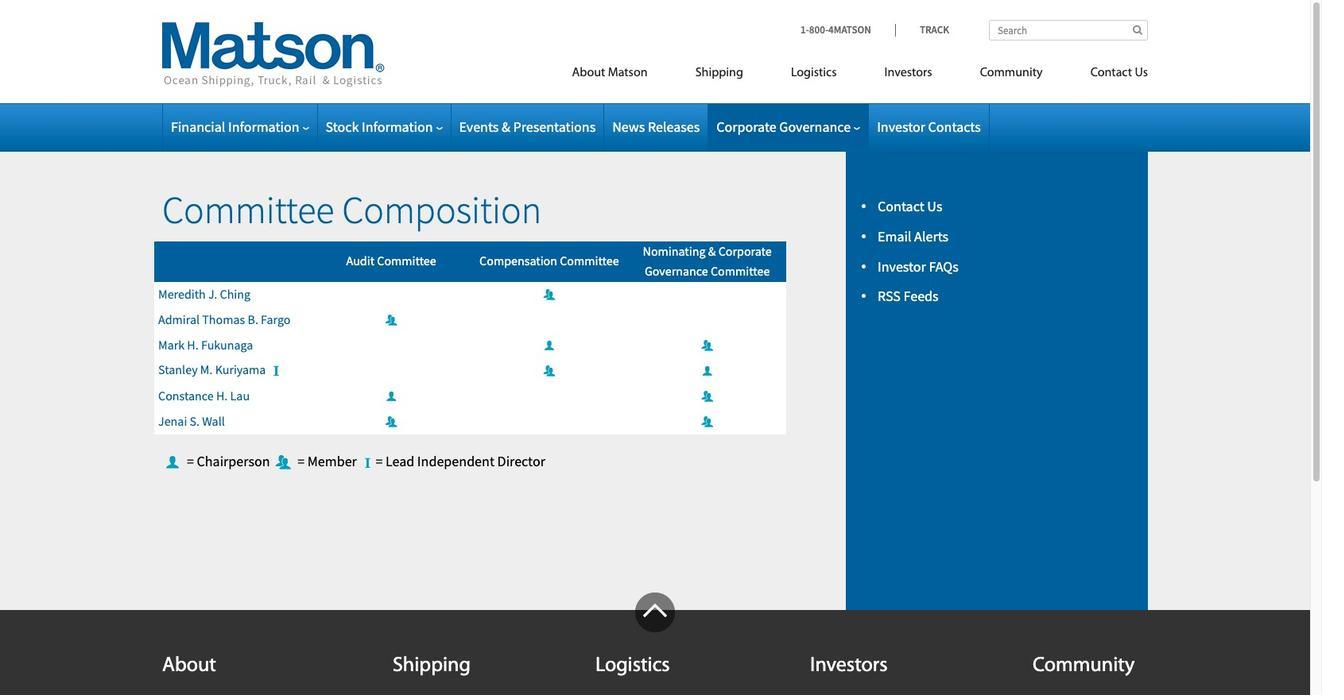 Task type: locate. For each thing, give the bounding box(es) containing it.
0 horizontal spatial contact us
[[878, 197, 943, 215]]

news releases link
[[612, 118, 700, 136]]

s.
[[190, 413, 200, 429]]

0 horizontal spatial &
[[502, 118, 510, 136]]

search image
[[1133, 25, 1143, 35]]

None search field
[[989, 20, 1148, 41]]

= chairperson
[[187, 452, 270, 471]]

b.
[[248, 312, 258, 328]]

0 vertical spatial contact us link
[[1067, 59, 1148, 91]]

kuriyama
[[215, 362, 266, 377]]

1 vertical spatial community
[[1033, 656, 1135, 677]]

stanley m. kuriyama
[[158, 362, 268, 377]]

0 horizontal spatial governance
[[645, 263, 708, 279]]

2 horizontal spatial =
[[376, 452, 383, 471]]

1 horizontal spatial &
[[708, 243, 716, 259]]

contact down search search box
[[1091, 67, 1132, 80]]

shipping inside footer
[[393, 656, 471, 677]]

0 vertical spatial &
[[502, 118, 510, 136]]

2 = from the left
[[298, 452, 305, 471]]

1 horizontal spatial contact
[[1091, 67, 1132, 80]]

1 horizontal spatial information
[[362, 118, 433, 136]]

0 horizontal spatial contact
[[878, 197, 925, 215]]

faqs
[[929, 257, 959, 276]]

1 horizontal spatial =
[[298, 452, 305, 471]]

logistics
[[791, 67, 837, 80], [596, 656, 670, 677]]

0 vertical spatial about
[[572, 67, 605, 80]]

3 = from the left
[[376, 452, 383, 471]]

information right the stock
[[362, 118, 433, 136]]

1 horizontal spatial us
[[1135, 67, 1148, 80]]

thomas
[[202, 312, 245, 328]]

member image
[[699, 387, 715, 403], [699, 412, 715, 428]]

financial information link
[[171, 118, 309, 136]]

jenai s. wall link
[[158, 413, 225, 429]]

h.
[[187, 337, 199, 353], [216, 388, 228, 404]]

admiral
[[158, 312, 200, 328]]

0 vertical spatial shipping
[[695, 67, 743, 80]]

about for about matson
[[572, 67, 605, 80]]

events & presentations link
[[459, 118, 596, 136]]

1 vertical spatial shipping
[[393, 656, 471, 677]]

shipping
[[695, 67, 743, 80], [393, 656, 471, 677]]

1 vertical spatial about
[[162, 656, 216, 677]]

investor up rss feeds
[[878, 257, 926, 276]]

0 vertical spatial h.
[[187, 337, 199, 353]]

0 vertical spatial member image
[[699, 387, 715, 403]]

community
[[980, 67, 1043, 80], [1033, 656, 1135, 677]]

1 horizontal spatial governance
[[779, 118, 851, 136]]

footer
[[0, 593, 1310, 696]]

1 = from the left
[[187, 452, 194, 471]]

= left member
[[298, 452, 305, 471]]

& right events
[[502, 118, 510, 136]]

governance down logistics link
[[779, 118, 851, 136]]

lead
[[386, 452, 415, 471]]

information for stock information
[[362, 118, 433, 136]]

contact up email
[[878, 197, 925, 215]]

h. left the lau
[[216, 388, 228, 404]]

nominating
[[643, 243, 706, 259]]

& inside nominating & corporate governance committee
[[708, 243, 716, 259]]

1 vertical spatial contact us
[[878, 197, 943, 215]]

chairperson image
[[699, 362, 715, 377], [383, 387, 399, 403]]

about for about
[[162, 656, 216, 677]]

governance inside nominating & corporate governance committee
[[645, 263, 708, 279]]

1 information from the left
[[228, 118, 299, 136]]

independent
[[417, 452, 495, 471]]

lau
[[230, 388, 250, 404]]

0 horizontal spatial contact us link
[[878, 197, 943, 215]]

0 vertical spatial investors
[[885, 67, 932, 80]]

contact us link down search icon
[[1067, 59, 1148, 91]]

feeds
[[904, 287, 939, 306]]

&
[[502, 118, 510, 136], [708, 243, 716, 259]]

investor down investors link
[[877, 118, 926, 136]]

1 vertical spatial governance
[[645, 263, 708, 279]]

information right 'financial'
[[228, 118, 299, 136]]

financial
[[171, 118, 225, 136]]

4matson
[[829, 23, 871, 37]]

& right nominating at the top of the page
[[708, 243, 716, 259]]

committee inside nominating & corporate governance committee
[[711, 263, 770, 279]]

1 vertical spatial h.
[[216, 388, 228, 404]]

news releases
[[612, 118, 700, 136]]

m.
[[200, 362, 213, 377]]

1 vertical spatial &
[[708, 243, 716, 259]]

information for financial information
[[228, 118, 299, 136]]

stock information
[[326, 118, 433, 136]]

1 horizontal spatial logistics
[[791, 67, 837, 80]]

contact us
[[1091, 67, 1148, 80], [878, 197, 943, 215]]

investors link
[[861, 59, 956, 91]]

committee
[[162, 186, 334, 234], [377, 253, 436, 269], [560, 253, 619, 269], [711, 263, 770, 279]]

logistics down 800-
[[791, 67, 837, 80]]

1 vertical spatial chairperson image
[[383, 387, 399, 403]]

1 horizontal spatial contact us link
[[1067, 59, 1148, 91]]

about matson
[[572, 67, 648, 80]]

mark h. fukunaga
[[158, 337, 253, 353]]

us
[[1135, 67, 1148, 80], [927, 197, 943, 215]]

investors
[[885, 67, 932, 80], [810, 656, 888, 677]]

community link
[[956, 59, 1067, 91]]

0 vertical spatial investor
[[877, 118, 926, 136]]

information
[[228, 118, 299, 136], [362, 118, 433, 136]]

1 horizontal spatial shipping
[[695, 67, 743, 80]]

governance down nominating at the top of the page
[[645, 263, 708, 279]]

0 vertical spatial contact us
[[1091, 67, 1148, 80]]

matson
[[608, 67, 648, 80]]

member image
[[541, 285, 557, 301], [383, 311, 399, 327], [699, 336, 715, 352], [541, 362, 557, 377], [383, 412, 399, 428]]

0 horizontal spatial information
[[228, 118, 299, 136]]

community inside footer
[[1033, 656, 1135, 677]]

0 vertical spatial chairperson image
[[699, 362, 715, 377]]

0 vertical spatial corporate
[[717, 118, 777, 136]]

1 vertical spatial logistics
[[596, 656, 670, 677]]

= down jenai s. wall
[[187, 452, 194, 471]]

stanley m. kuriyama link
[[158, 362, 268, 377]]

1 horizontal spatial h.
[[216, 388, 228, 404]]

nominating & corporate governance committee
[[643, 243, 772, 279]]

h. right mark
[[187, 337, 199, 353]]

corporate right nominating at the top of the page
[[719, 243, 772, 259]]

0 horizontal spatial logistics
[[596, 656, 670, 677]]

us inside top menu navigation
[[1135, 67, 1148, 80]]

meredith  j.  ching link
[[158, 286, 251, 302]]

investor contacts link
[[877, 118, 981, 136]]

= left lead
[[376, 452, 383, 471]]

nominating & corporate governance committee link
[[643, 243, 772, 279]]

=
[[187, 452, 194, 471], [298, 452, 305, 471], [376, 452, 383, 471]]

about inside top menu navigation
[[572, 67, 605, 80]]

community inside top menu navigation
[[980, 67, 1043, 80]]

0 horizontal spatial h.
[[187, 337, 199, 353]]

contact us down search icon
[[1091, 67, 1148, 80]]

contact us link
[[1067, 59, 1148, 91], [878, 197, 943, 215]]

= for = lead independent director
[[376, 452, 383, 471]]

1 horizontal spatial chairperson image
[[699, 362, 715, 377]]

corporate governance
[[717, 118, 851, 136]]

1 vertical spatial investor
[[878, 257, 926, 276]]

matson image
[[162, 22, 385, 87]]

contact
[[1091, 67, 1132, 80], [878, 197, 925, 215]]

meredith  j.  ching
[[158, 286, 251, 302]]

Search search field
[[989, 20, 1148, 41]]

admiral thomas b. fargo link
[[158, 312, 291, 328]]

0 vertical spatial logistics
[[791, 67, 837, 80]]

1 vertical spatial member image
[[699, 412, 715, 428]]

1 vertical spatial investors
[[810, 656, 888, 677]]

0 horizontal spatial us
[[927, 197, 943, 215]]

0 horizontal spatial =
[[187, 452, 194, 471]]

us down search icon
[[1135, 67, 1148, 80]]

0 vertical spatial us
[[1135, 67, 1148, 80]]

corporate
[[717, 118, 777, 136], [719, 243, 772, 259]]

rss feeds link
[[878, 287, 939, 306]]

0 horizontal spatial shipping
[[393, 656, 471, 677]]

contacts
[[928, 118, 981, 136]]

contact us link up email alerts link
[[878, 197, 943, 215]]

us up "alerts"
[[927, 197, 943, 215]]

1 vertical spatial corporate
[[719, 243, 772, 259]]

audit committee
[[346, 253, 436, 269]]

investor faqs link
[[878, 257, 959, 276]]

wall
[[202, 413, 225, 429]]

1 horizontal spatial contact us
[[1091, 67, 1148, 80]]

logistics down back to top image
[[596, 656, 670, 677]]

1 horizontal spatial about
[[572, 67, 605, 80]]

h. for fukunaga
[[187, 337, 199, 353]]

1 vertical spatial contact
[[878, 197, 925, 215]]

corporate down shipping link at the top of page
[[717, 118, 777, 136]]

0 horizontal spatial about
[[162, 656, 216, 677]]

2 information from the left
[[362, 118, 433, 136]]

0 vertical spatial contact
[[1091, 67, 1132, 80]]

1-800-4matson
[[801, 23, 871, 37]]

investor contacts
[[877, 118, 981, 136]]

email alerts link
[[878, 227, 949, 246]]

0 vertical spatial community
[[980, 67, 1043, 80]]

contact us up email alerts link
[[878, 197, 943, 215]]

email alerts
[[878, 227, 949, 246]]



Task type: describe. For each thing, give the bounding box(es) containing it.
mark
[[158, 337, 185, 353]]

compensation committee
[[480, 253, 619, 269]]

jenai
[[158, 413, 187, 429]]

chairperson
[[197, 452, 270, 471]]

top menu navigation
[[501, 59, 1148, 91]]

0 horizontal spatial chairperson image
[[383, 387, 399, 403]]

chairperson image
[[541, 336, 557, 352]]

compensation
[[480, 253, 557, 269]]

meredith
[[158, 286, 206, 302]]

1 member image from the top
[[699, 387, 715, 403]]

news
[[612, 118, 645, 136]]

investors inside investors link
[[885, 67, 932, 80]]

compensation committee link
[[480, 253, 619, 269]]

rss
[[878, 287, 901, 306]]

= for = chairperson
[[187, 452, 194, 471]]

0 vertical spatial governance
[[779, 118, 851, 136]]

corporate governance link
[[717, 118, 860, 136]]

audit
[[346, 253, 375, 269]]

contact inside top menu navigation
[[1091, 67, 1132, 80]]

= for = member
[[298, 452, 305, 471]]

fukunaga
[[201, 337, 253, 353]]

ching
[[220, 286, 251, 302]]

composition
[[342, 186, 542, 234]]

events
[[459, 118, 499, 136]]

1 vertical spatial us
[[927, 197, 943, 215]]

800-
[[809, 23, 829, 37]]

back to top image
[[635, 593, 675, 633]]

constance h. lau link
[[158, 388, 250, 404]]

logistics inside footer
[[596, 656, 670, 677]]

jenai s. wall
[[158, 413, 225, 429]]

investor faqs
[[878, 257, 959, 276]]

investors inside footer
[[810, 656, 888, 677]]

stock information link
[[326, 118, 443, 136]]

alerts
[[915, 227, 949, 246]]

= member
[[298, 452, 357, 471]]

1 vertical spatial contact us link
[[878, 197, 943, 215]]

2 member image from the top
[[699, 412, 715, 428]]

corporate inside nominating & corporate governance committee
[[719, 243, 772, 259]]

shipping inside top menu navigation
[[695, 67, 743, 80]]

financial information
[[171, 118, 299, 136]]

contact us inside top menu navigation
[[1091, 67, 1148, 80]]

constance h. lau
[[158, 388, 250, 404]]

& for nominating
[[708, 243, 716, 259]]

stanley
[[158, 362, 198, 377]]

stock
[[326, 118, 359, 136]]

releases
[[648, 118, 700, 136]]

member
[[308, 452, 357, 471]]

audit committee link
[[346, 253, 436, 269]]

= lead independent director
[[376, 452, 545, 471]]

mark h. fukunaga link
[[158, 337, 253, 353]]

& for events
[[502, 118, 510, 136]]

track link
[[895, 23, 949, 37]]

about matson link
[[548, 59, 672, 91]]

rss feeds
[[878, 287, 939, 306]]

admiral thomas b. fargo
[[158, 312, 291, 328]]

footer containing about
[[0, 593, 1310, 696]]

investor for investor contacts
[[877, 118, 926, 136]]

presentations
[[513, 118, 596, 136]]

shipping link
[[672, 59, 767, 91]]

h. for lau
[[216, 388, 228, 404]]

constance
[[158, 388, 214, 404]]

logistics inside logistics link
[[791, 67, 837, 80]]

logistics link
[[767, 59, 861, 91]]

investor for investor faqs
[[878, 257, 926, 276]]

track
[[920, 23, 949, 37]]

events & presentations
[[459, 118, 596, 136]]

email
[[878, 227, 912, 246]]

fargo
[[261, 312, 291, 328]]

director
[[497, 452, 545, 471]]

j.
[[208, 286, 217, 302]]

1-800-4matson link
[[801, 23, 895, 37]]

committee composition
[[162, 186, 542, 234]]

1-
[[801, 23, 809, 37]]



Task type: vqa. For each thing, say whether or not it's contained in the screenshot.
the rightmost matson's
no



